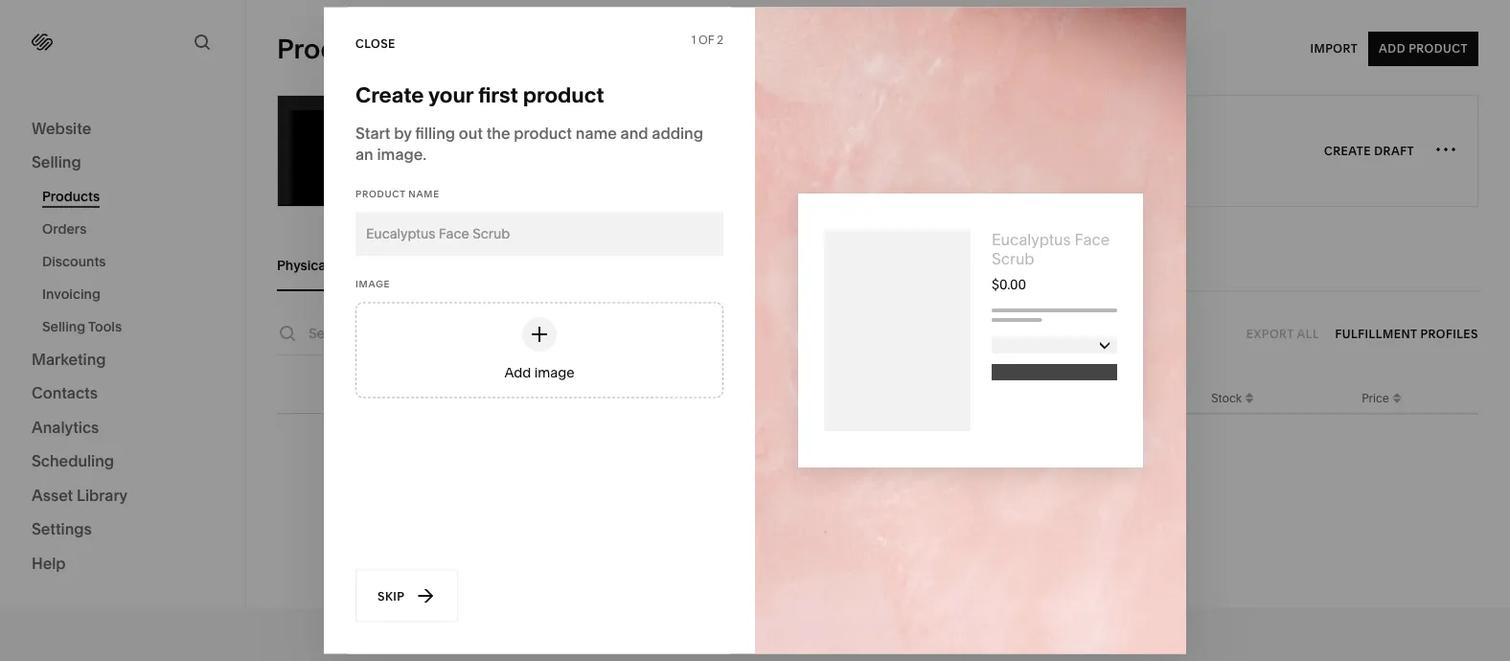Task type: vqa. For each thing, say whether or not it's contained in the screenshot.
Image
yes



Task type: describe. For each thing, give the bounding box(es) containing it.
visibility
[[928, 391, 973, 405]]

products inside digital products button
[[626, 257, 684, 273]]

services
[[345, 257, 400, 273]]

marketing link
[[32, 349, 213, 371]]

name inside start by filling out the product name and adding an image.
[[576, 124, 617, 143]]

selling tools
[[42, 319, 122, 335]]

fulfillment profiles
[[1336, 327, 1479, 341]]

now
[[705, 627, 732, 643]]

add for add product
[[1379, 42, 1406, 56]]

eucalyptus
[[992, 230, 1071, 249]]

orders
[[42, 221, 87, 237]]

Eucalyptus Face Scrub field
[[366, 223, 713, 244]]

in inside promote your black friday sale stand out in your subscriber's inbox with a campaign designed to drive sales.
[[508, 153, 519, 170]]

price
[[1362, 391, 1390, 405]]

profiles
[[1421, 327, 1479, 341]]

your trial ends in 14 days. upgrade now to get the most out of your site.
[[486, 627, 930, 643]]

settings
[[32, 520, 92, 539]]

gift cards button
[[502, 239, 566, 291]]

sales.
[[894, 153, 930, 170]]

website
[[32, 119, 91, 138]]

ends
[[545, 627, 576, 643]]

out inside promote your black friday sale stand out in your subscriber's inbox with a campaign designed to drive sales.
[[484, 153, 504, 170]]

import button
[[1310, 32, 1358, 66]]

$0.00
[[992, 276, 1026, 293]]

fulfillment
[[1336, 327, 1418, 341]]

physical button
[[277, 239, 330, 291]]

product inside button
[[1409, 42, 1468, 56]]

your right on
[[927, 504, 960, 523]]

1 vertical spatial in
[[579, 627, 591, 643]]

stock
[[1212, 391, 1242, 405]]

start by filling out the product name and adding an image.
[[356, 124, 703, 164]]

14
[[594, 627, 607, 643]]

to inside promote your black friday sale stand out in your subscriber's inbox with a campaign designed to drive sales.
[[843, 153, 855, 170]]

your
[[486, 627, 514, 643]]

your right of
[[873, 627, 901, 643]]

product inside start by filling out the product name and adding an image.
[[514, 124, 572, 143]]

2
[[717, 33, 724, 46]]

manage
[[894, 542, 947, 558]]

products.
[[981, 542, 1041, 558]]

product name
[[356, 188, 440, 200]]

with
[[672, 153, 698, 170]]

product for product name
[[356, 188, 406, 200]]

help
[[32, 554, 66, 573]]

drive
[[859, 153, 891, 170]]

site.
[[904, 627, 930, 643]]

analytics
[[32, 418, 99, 437]]

and inside start by filling out the product name and adding an image.
[[621, 124, 648, 143]]

tab list containing physical
[[277, 239, 1479, 291]]

marketing
[[32, 350, 106, 368]]

image
[[534, 365, 575, 381]]

discounts link
[[42, 245, 223, 278]]

create draft button
[[1324, 134, 1414, 168]]

selling for selling tools
[[42, 319, 86, 335]]

website link
[[32, 118, 213, 140]]

create for create your first product
[[356, 81, 424, 107]]

an
[[356, 145, 373, 164]]

add product button
[[1369, 32, 1479, 66]]

product for product
[[361, 391, 404, 405]]

selling for selling
[[32, 153, 81, 172]]

on
[[905, 504, 924, 523]]

add image
[[505, 365, 575, 381]]

a
[[702, 153, 709, 170]]

face
[[1075, 230, 1110, 249]]

your down the site at the right of the page
[[949, 542, 977, 558]]

by
[[394, 124, 412, 143]]

items
[[860, 504, 902, 523]]

promote
[[444, 131, 507, 149]]

physical
[[277, 257, 330, 273]]

your up filling
[[428, 81, 473, 107]]

cards
[[528, 257, 566, 273]]

add product
[[1379, 42, 1468, 56]]

campaign
[[712, 153, 776, 170]]

create for create draft
[[1324, 144, 1371, 158]]

you
[[779, 542, 802, 558]]

stand
[[444, 153, 481, 170]]

downloads button
[[415, 239, 487, 291]]

inbox
[[634, 153, 669, 170]]

we'll
[[715, 542, 745, 558]]

designed
[[779, 153, 840, 170]]

settings link
[[32, 519, 213, 541]]

sale
[[637, 131, 669, 149]]

import
[[1310, 42, 1358, 56]]

digital products
[[582, 257, 684, 273]]

help
[[748, 542, 776, 558]]

asset library
[[32, 486, 128, 505]]

gift cards
[[502, 257, 566, 273]]

help link
[[32, 553, 66, 574]]

gift
[[502, 257, 525, 273]]

downloads
[[415, 257, 487, 273]]

close button
[[356, 18, 396, 70]]

Search by products, tags, categories field
[[309, 323, 604, 344]]

1 vertical spatial to
[[735, 627, 748, 643]]

2 vertical spatial out
[[834, 627, 855, 643]]



Task type: locate. For each thing, give the bounding box(es) containing it.
the right get
[[775, 627, 796, 643]]

sell physical items on your site
[[765, 504, 991, 523]]

1 vertical spatial products
[[42, 188, 100, 205]]

scheduling link
[[32, 451, 213, 473]]

image.
[[377, 145, 427, 164]]

services button
[[345, 239, 400, 291]]

0 vertical spatial product
[[523, 81, 604, 107]]

1 vertical spatial create
[[1324, 144, 1371, 158]]

the
[[486, 124, 510, 143], [775, 627, 796, 643]]

in
[[508, 153, 519, 170], [579, 627, 591, 643]]

filling
[[415, 124, 455, 143]]

products right digital
[[626, 257, 684, 273]]

skip button
[[356, 570, 458, 622]]

digital products button
[[582, 239, 684, 291]]

1 of 2
[[691, 33, 724, 46]]

products up orders
[[42, 188, 100, 205]]

0 horizontal spatial out
[[459, 124, 483, 143]]

product up subscriber's
[[514, 124, 572, 143]]

add right import
[[1379, 42, 1406, 56]]

0 vertical spatial and
[[621, 124, 648, 143]]

to left drive
[[843, 153, 855, 170]]

2 horizontal spatial out
[[834, 627, 855, 643]]

0 vertical spatial the
[[486, 124, 510, 143]]

product up black at top left
[[523, 81, 604, 107]]

black
[[546, 131, 586, 149]]

1 horizontal spatial products
[[277, 33, 392, 65]]

in left 14
[[579, 627, 591, 643]]

create left draft
[[1324, 144, 1371, 158]]

1 vertical spatial out
[[484, 153, 504, 170]]

products link
[[42, 180, 223, 213]]

friday
[[589, 131, 634, 149]]

create up by
[[356, 81, 424, 107]]

0 horizontal spatial to
[[735, 627, 748, 643]]

0 horizontal spatial the
[[486, 124, 510, 143]]

export all button
[[1247, 317, 1320, 351]]

1 vertical spatial the
[[775, 627, 796, 643]]

1 horizontal spatial name
[[576, 124, 617, 143]]

1 horizontal spatial out
[[484, 153, 504, 170]]

asset library link
[[32, 485, 213, 507]]

2 horizontal spatial products
[[626, 257, 684, 273]]

upgrade
[[646, 627, 702, 643]]

2 vertical spatial products
[[626, 257, 684, 273]]

selling tools link
[[42, 310, 223, 343]]

we'll help you sell, ship, and manage your products.
[[715, 542, 1041, 558]]

0 horizontal spatial and
[[621, 124, 648, 143]]

0 horizontal spatial products
[[42, 188, 100, 205]]

2 vertical spatial product
[[361, 391, 404, 405]]

most
[[799, 627, 831, 643]]

of
[[858, 627, 870, 643]]

close
[[356, 37, 396, 51]]

name
[[576, 124, 617, 143], [409, 188, 440, 200]]

create draft
[[1324, 144, 1414, 158]]

export
[[1247, 327, 1294, 341]]

1 vertical spatial product
[[514, 124, 572, 143]]

create
[[356, 81, 424, 107], [1324, 144, 1371, 158]]

selling down 'website'
[[32, 153, 81, 172]]

1 vertical spatial selling
[[42, 319, 86, 335]]

start
[[356, 124, 390, 143]]

1 horizontal spatial to
[[843, 153, 855, 170]]

adding
[[652, 124, 703, 143]]

out down promote
[[484, 153, 504, 170]]

0 vertical spatial selling
[[32, 153, 81, 172]]

0 vertical spatial name
[[576, 124, 617, 143]]

scrub
[[992, 249, 1035, 268]]

0 vertical spatial create
[[356, 81, 424, 107]]

to left get
[[735, 627, 748, 643]]

1 vertical spatial name
[[409, 188, 440, 200]]

out up stand
[[459, 124, 483, 143]]

trial
[[518, 627, 541, 643]]

products inside 'products' link
[[42, 188, 100, 205]]

sku
[[1113, 391, 1136, 405]]

add inside button
[[1379, 42, 1406, 56]]

and up inbox
[[621, 124, 648, 143]]

discounts
[[42, 253, 106, 270]]

sell,
[[806, 542, 830, 558]]

days.
[[610, 627, 643, 643]]

1 horizontal spatial add
[[1379, 42, 1406, 56]]

0 vertical spatial in
[[508, 153, 519, 170]]

0 vertical spatial out
[[459, 124, 483, 143]]

export all
[[1247, 327, 1320, 341]]

scheduling
[[32, 452, 114, 471]]

of
[[699, 33, 714, 46]]

contacts link
[[32, 383, 213, 405]]

first
[[478, 81, 518, 107]]

selling up marketing
[[42, 319, 86, 335]]

1 vertical spatial add
[[505, 365, 531, 381]]

name up subscriber's
[[576, 124, 617, 143]]

analytics link
[[32, 417, 213, 439]]

add left image
[[505, 365, 531, 381]]

site
[[964, 504, 991, 523]]

digital
[[582, 257, 623, 273]]

your down black at top left
[[522, 153, 550, 170]]

add
[[1379, 42, 1406, 56], [505, 365, 531, 381]]

0 horizontal spatial name
[[409, 188, 440, 200]]

draft
[[1375, 144, 1414, 158]]

1 horizontal spatial the
[[775, 627, 796, 643]]

selling
[[32, 153, 81, 172], [42, 319, 86, 335]]

selling link
[[32, 152, 213, 174]]

tools
[[88, 319, 122, 335]]

1
[[691, 33, 696, 46]]

0 vertical spatial products
[[277, 33, 392, 65]]

add for add image
[[505, 365, 531, 381]]

asset
[[32, 486, 73, 505]]

out inside start by filling out the product name and adding an image.
[[459, 124, 483, 143]]

fulfillment profiles button
[[1336, 317, 1479, 351]]

the inside start by filling out the product name and adding an image.
[[486, 124, 510, 143]]

in right stand
[[508, 153, 519, 170]]

1 vertical spatial product
[[356, 188, 406, 200]]

create inside "button"
[[1324, 144, 1371, 158]]

your left black at top left
[[510, 131, 542, 149]]

name down image.
[[409, 188, 440, 200]]

products up 'start'
[[277, 33, 392, 65]]

create your first product
[[356, 81, 604, 107]]

0 vertical spatial product
[[1409, 42, 1468, 56]]

0 horizontal spatial add
[[505, 365, 531, 381]]

invoicing
[[42, 286, 101, 302]]

1 horizontal spatial and
[[867, 542, 891, 558]]

1 horizontal spatial in
[[579, 627, 591, 643]]

ship,
[[834, 542, 864, 558]]

eucalyptus face scrub $0.00
[[992, 230, 1110, 293]]

all
[[1297, 327, 1320, 341]]

to
[[843, 153, 855, 170], [735, 627, 748, 643]]

0 horizontal spatial in
[[508, 153, 519, 170]]

the down first
[[486, 124, 510, 143]]

1 horizontal spatial create
[[1324, 144, 1371, 158]]

and
[[621, 124, 648, 143], [867, 542, 891, 558]]

1 vertical spatial and
[[867, 542, 891, 558]]

0 horizontal spatial create
[[356, 81, 424, 107]]

orders link
[[42, 213, 223, 245]]

image
[[356, 278, 390, 290]]

out left of
[[834, 627, 855, 643]]

sell
[[765, 504, 792, 523]]

and right ship, at the right bottom of the page
[[867, 542, 891, 558]]

contacts
[[32, 384, 98, 402]]

0 vertical spatial add
[[1379, 42, 1406, 56]]

tab list
[[277, 239, 1479, 291]]

0 vertical spatial to
[[843, 153, 855, 170]]

selling inside "link"
[[32, 153, 81, 172]]

promote your black friday sale stand out in your subscriber's inbox with a campaign designed to drive sales.
[[444, 131, 930, 170]]

skip
[[378, 589, 405, 603]]



